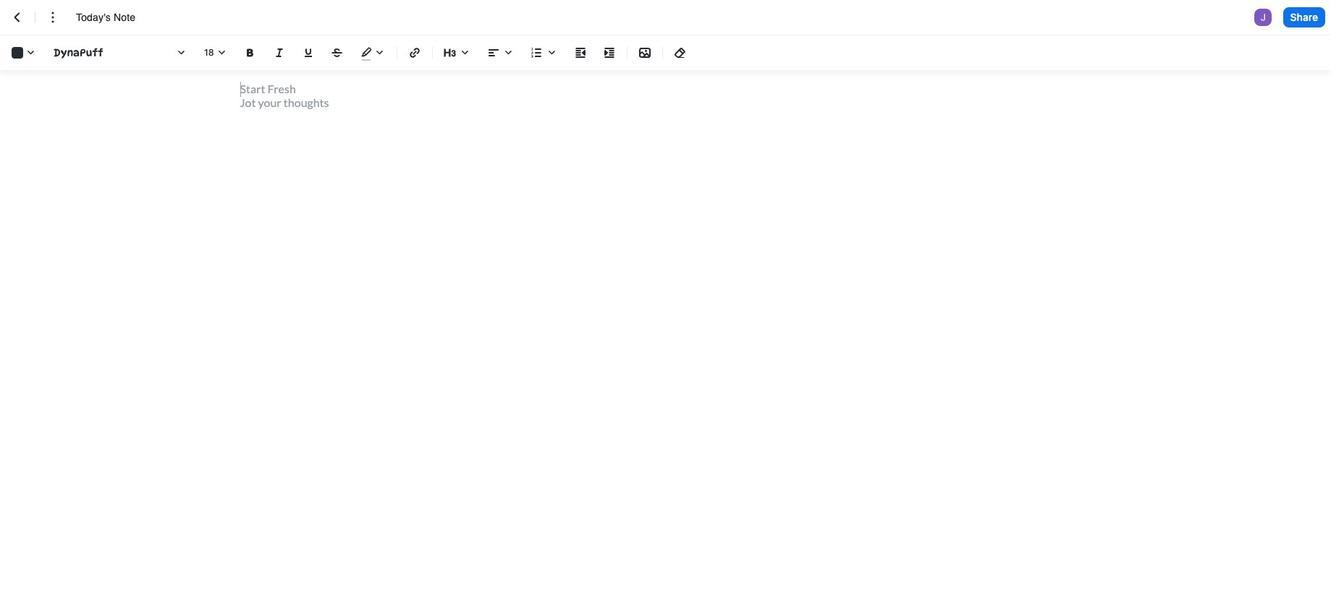 Task type: describe. For each thing, give the bounding box(es) containing it.
bold image
[[242, 44, 259, 62]]

clear style image
[[672, 44, 689, 62]]

3 button
[[439, 41, 476, 64]]

dynapuff button
[[48, 41, 193, 64]]

decrease indent image
[[572, 44, 589, 62]]

underline image
[[300, 44, 317, 62]]

strikethrough image
[[329, 44, 346, 62]]

link image
[[406, 44, 424, 62]]



Task type: locate. For each thing, give the bounding box(es) containing it.
share button
[[1284, 7, 1326, 28]]

18 button
[[198, 41, 233, 64]]

share
[[1291, 11, 1319, 23]]

insert image image
[[637, 44, 654, 62]]

all notes image
[[9, 9, 26, 26]]

None text field
[[76, 10, 151, 25]]

dynapuff
[[54, 46, 103, 59]]

18
[[204, 47, 214, 58]]

italic image
[[271, 44, 288, 62]]

jacob simon image
[[1255, 9, 1272, 26]]

increase indent image
[[601, 44, 618, 62]]

more image
[[44, 9, 62, 26]]



Task type: vqa. For each thing, say whether or not it's contained in the screenshot.
Group group
no



